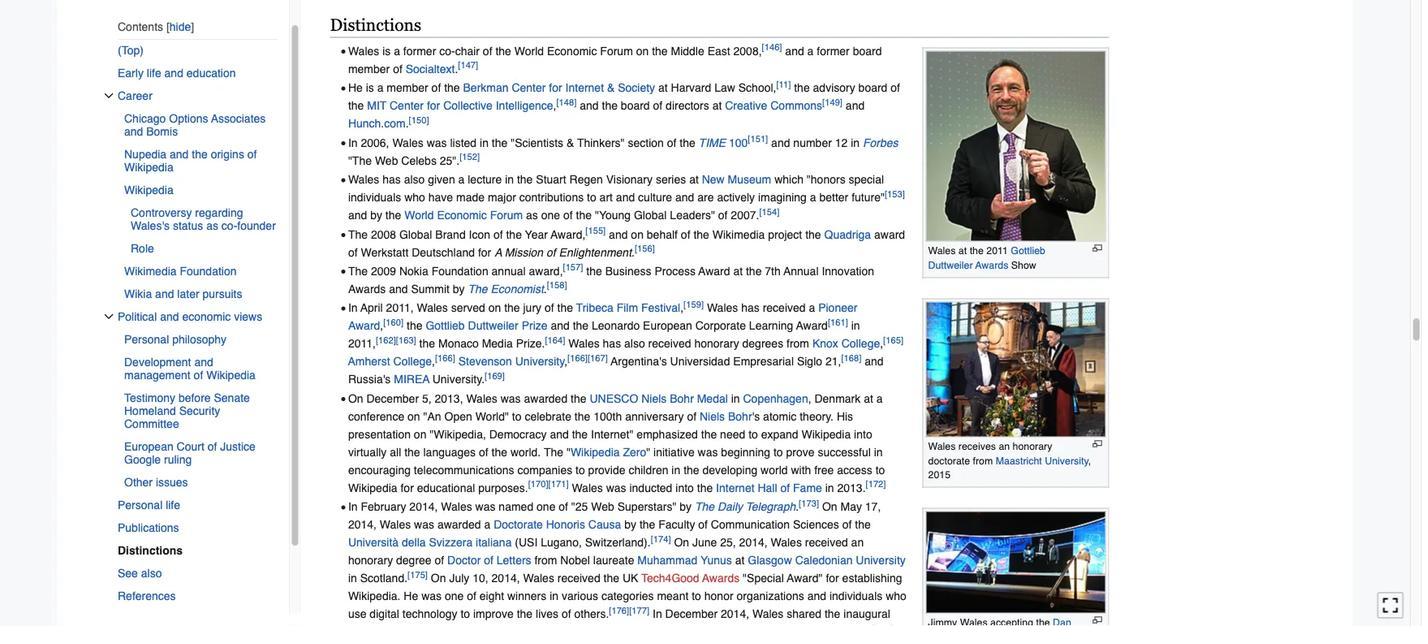 Task type: vqa. For each thing, say whether or not it's contained in the screenshot.
October,
no



Task type: locate. For each thing, give the bounding box(es) containing it.
wales up mit in the top left of the page
[[348, 44, 380, 57]]

2013,
[[435, 392, 463, 405]]

[171] link
[[549, 479, 569, 490]]

december up conference
[[367, 392, 419, 405]]

1 " from the left
[[567, 445, 571, 458]]

[168]
[[842, 353, 862, 363]]

2013.
[[838, 481, 866, 494]]

co- inside wales is a former co-chair of the world economic forum on the middle east 2008, [146]
[[440, 44, 455, 57]]

1 horizontal spatial european
[[643, 319, 693, 332]]

0 horizontal spatial individuals
[[348, 191, 401, 204]]

1 horizontal spatial december
[[666, 607, 718, 620]]

0 horizontal spatial award
[[348, 319, 380, 332]]

board right advisory
[[859, 81, 888, 94]]

0 vertical spatial honorary
[[695, 337, 740, 350]]

personal
[[124, 333, 169, 346], [117, 499, 162, 512]]

1 horizontal spatial gottlieb
[[1011, 245, 1046, 257]]

2 [166] link from the left
[[568, 353, 588, 363]]

wikipedia inside the nupedia and the origins of wikipedia
[[124, 161, 173, 174]]

medal
[[697, 392, 728, 405]]

as inside the controversy regarding wales's status as co-founder
[[206, 219, 218, 232]]

internet down developing
[[716, 481, 755, 494]]

tech4good awards link
[[642, 572, 740, 585]]

at left 7th
[[734, 265, 743, 278]]

1 vertical spatial awarded
[[438, 518, 481, 531]]

to up [172]
[[876, 463, 886, 476]]

0 horizontal spatial college
[[394, 355, 432, 368]]

for up [148]
[[549, 81, 563, 94]]

festival
[[642, 301, 681, 314]]

0 horizontal spatial also
[[141, 567, 162, 580]]

the down superstars"
[[640, 518, 656, 531]]

"young
[[595, 209, 631, 222]]

the up thinkers"
[[602, 99, 618, 112]]

the inside in february 2014, wales was named one of "25 web superstars" by the daily telegraph . [173]
[[695, 500, 715, 513]]

0 vertical spatial niels
[[642, 392, 667, 405]]

is for he
[[366, 81, 374, 94]]

wikimedia down 2007.
[[713, 228, 765, 241]]

1 horizontal spatial duttweiler
[[929, 259, 973, 271]]

the inside mit center for collective intelligence , [148] and the board of directors at creative commons [149] and hunch.com . [150]
[[602, 99, 618, 112]]

2014, up università
[[348, 518, 377, 531]]

one up doctorate honoris causa "link"
[[537, 500, 556, 513]]

1 horizontal spatial as
[[526, 209, 538, 222]]

awards up honor
[[703, 572, 740, 585]]

web inside in 2006, wales was listed in the "scientists & thinkers" section of the time 100 [151] and number 12 in forbes "the web celebs 25". [152]
[[375, 154, 398, 167]]

[162] [163] the monaco media prize. [164] wales has also received honorary degrees from knox college , [165]
[[376, 335, 904, 350]]

the inside the economist . [158]
[[468, 282, 488, 295]]

stevenson
[[459, 355, 512, 368]]

on left '"an'
[[408, 410, 420, 423]]

denmark
[[815, 392, 861, 405]]

1 horizontal spatial world
[[515, 44, 544, 57]]

individuals inside which "honors special individuals who have made major contributions to art and culture and are actively imagining a better future" [153]
[[348, 191, 401, 204]]

1 vertical spatial awards
[[348, 282, 386, 295]]

received up the various
[[558, 572, 601, 585]]

niels up anniversary
[[642, 392, 667, 405]]

0 horizontal spatial [166] link
[[435, 353, 455, 363]]

at inside he is a member of the berkman center for internet & society at harvard law school, [11]
[[659, 81, 668, 94]]

1 horizontal spatial award
[[699, 265, 731, 278]]

award inside , [160] the gottlieb duttweiler prize and the leonardo european corporate learning award [161]
[[797, 319, 828, 332]]

1 horizontal spatial 2011,
[[386, 301, 414, 314]]

the left 7th
[[746, 265, 762, 278]]

regen
[[570, 173, 603, 186]]

2 horizontal spatial award
[[797, 319, 828, 332]]

, inside , 2015
[[1089, 455, 1092, 466]]

wikipedia
[[124, 161, 173, 174], [124, 183, 173, 196], [206, 369, 255, 382], [802, 428, 851, 441], [571, 445, 620, 458], [348, 481, 398, 494]]

he
[[348, 81, 363, 94], [404, 590, 418, 603]]

life for early
[[146, 66, 161, 79]]

1 horizontal spatial college
[[842, 337, 881, 350]]

to left provide
[[576, 463, 585, 476]]

1 vertical spatial x small image
[[104, 312, 113, 322]]

0 horizontal spatial university
[[516, 355, 565, 368]]

also inside [162] [163] the monaco media prize. [164] wales has also received honorary degrees from knox college , [165]
[[625, 337, 645, 350]]

life right early
[[146, 66, 161, 79]]

1 vertical spatial 2011,
[[348, 337, 376, 350]]

lives
[[536, 607, 559, 620]]

later
[[177, 287, 199, 300]]

member down socialtext link
[[387, 81, 429, 94]]

2 horizontal spatial awards
[[976, 259, 1009, 271]]

wales
[[348, 44, 380, 57], [393, 136, 424, 149], [348, 173, 380, 186], [929, 245, 956, 257], [417, 301, 448, 314], [707, 301, 739, 314], [569, 337, 600, 350], [467, 392, 498, 405], [929, 441, 956, 452], [572, 481, 603, 494], [441, 500, 472, 513], [380, 518, 411, 531], [771, 536, 802, 549], [523, 572, 555, 585], [753, 607, 784, 620]]

[156] link
[[635, 244, 655, 254]]

he down [175]
[[404, 590, 418, 603]]

,
[[554, 99, 557, 112], [681, 301, 684, 314], [380, 319, 384, 332], [881, 337, 884, 350], [432, 355, 435, 368], [565, 355, 568, 368], [809, 392, 812, 405], [1089, 455, 1092, 466]]

honorary inside wales receives an honorary doctorate from
[[1013, 441, 1053, 452]]

is for wales
[[383, 44, 391, 57]]

controversy regarding wales's status as co-founder
[[130, 206, 276, 232]]

1 vertical spatial who
[[886, 590, 907, 603]]

from inside wales receives an honorary doctorate from
[[973, 455, 994, 466]]

a left better at top right
[[810, 191, 817, 204]]

of inside doctor of letters from nobel laureate muhammad yunus at glasgow caledonian university in scotland. [175] on july 10, 2014, wales received the uk tech4good awards
[[484, 554, 494, 567]]

2007.
[[731, 209, 760, 222]]

x small image left political
[[104, 312, 113, 322]]

emphasized
[[637, 428, 698, 441]]

awards inside 'gottlieb duttweiler awards'
[[976, 259, 1009, 271]]

doctor of letters from nobel laureate muhammad yunus at glasgow caledonian university in scotland. [175] on july 10, 2014, wales received the uk tech4good awards
[[348, 554, 906, 585]]

1 vertical spatial web
[[592, 500, 615, 513]]

associates
[[211, 112, 265, 125]]

1 horizontal spatial university
[[856, 554, 906, 567]]

in right [161] "link"
[[852, 319, 861, 332]]

0 vertical spatial forum
[[600, 44, 633, 57]]

&
[[607, 81, 615, 94], [567, 136, 574, 149]]

european inside , [160] the gottlieb duttweiler prize and the leonardo european corporate learning award [161]
[[643, 319, 693, 332]]

and inside the and a former board member of
[[786, 44, 805, 57]]

university inside doctor of letters from nobel laureate muhammad yunus at glasgow caledonian university in scotland. [175] on july 10, 2014, wales received the uk tech4good awards
[[856, 554, 906, 567]]

0 vertical spatial global
[[634, 209, 667, 222]]

honorary up maastricht university "link"
[[1013, 441, 1053, 452]]

1 vertical spatial european
[[124, 440, 173, 453]]

1 vertical spatial one
[[537, 500, 556, 513]]

duttweiler inside , [160] the gottlieb duttweiler prize and the leonardo european corporate learning award [161]
[[468, 319, 519, 332]]

and inside 's atomic theory. his presentation on "wikipedia, democracy and the internet" emphasized the need to expand wikipedia into virtually all the languages of the world. the "
[[550, 428, 569, 441]]

in up [172]
[[874, 445, 883, 458]]

has up learning
[[742, 301, 760, 314]]

0 vertical spatial x small image
[[104, 91, 113, 101]]

0 horizontal spatial former
[[404, 44, 436, 57]]

of inside [170] [171] wales was inducted into the internet hall of fame in 2013. [172]
[[781, 481, 790, 494]]

foundation down role link
[[179, 265, 236, 278]]

awards up april
[[348, 282, 386, 295]]

0 vertical spatial also
[[404, 173, 425, 186]]

0 horizontal spatial honorary
[[348, 554, 393, 567]]

0 vertical spatial university
[[516, 355, 565, 368]]

world down have
[[405, 209, 434, 222]]

from up siglo
[[787, 337, 810, 350]]

corporate
[[696, 319, 746, 332]]

[166] link
[[435, 353, 455, 363], [568, 353, 588, 363]]

have
[[429, 191, 453, 204]]

at down law
[[713, 99, 722, 112]]

at inside 'the business process award at the 7th annual innovation awards and summit by'
[[734, 265, 743, 278]]

0 horizontal spatial awards
[[348, 282, 386, 295]]

1 horizontal spatial co-
[[440, 44, 455, 57]]

award,
[[551, 228, 586, 241]]

in for april
[[348, 301, 358, 314]]

a left chair
[[394, 44, 400, 57]]

award up knox
[[797, 319, 828, 332]]

1 vertical spatial economic
[[437, 209, 487, 222]]

internet up [148] link
[[566, 81, 604, 94]]

on inside 's atomic theory. his presentation on "wikipedia, democracy and the internet" emphasized the need to expand wikipedia into virtually all the languages of the world. the "
[[414, 428, 427, 441]]

wales at the 2011
[[929, 245, 1011, 257]]

. inside a mission of enlightenment . [156]
[[632, 246, 635, 258]]

2 vertical spatial from
[[535, 554, 558, 567]]

daily
[[718, 500, 743, 513]]

enlightenment
[[559, 246, 632, 258]]

of inside the award of werkstatt deutschland for
[[348, 246, 358, 258]]

1 vertical spatial duttweiler
[[468, 319, 519, 332]]

in inside in 2006, wales was listed in the "scientists & thinkers" section of the time 100 [151] and number 12 in forbes "the web celebs 25". [152]
[[348, 136, 358, 149]]

hide
[[169, 20, 191, 33]]

" up children
[[647, 445, 651, 458]]

on for june
[[674, 536, 690, 549]]

0 horizontal spatial internet
[[566, 81, 604, 94]]

the down developing
[[697, 481, 713, 494]]

december
[[367, 392, 419, 405], [666, 607, 718, 620]]

1 vertical spatial also
[[625, 337, 645, 350]]

a
[[495, 246, 502, 258]]

1 x small image from the top
[[104, 91, 113, 101]]

12
[[836, 136, 848, 149]]

wikimedia down role
[[124, 265, 176, 278]]

0 vertical spatial life
[[146, 66, 161, 79]]

0 horizontal spatial distinctions
[[117, 544, 182, 557]]

section
[[628, 136, 664, 149]]

2 " from the left
[[647, 445, 651, 458]]

a up mit in the top left of the page
[[377, 81, 384, 94]]

in
[[480, 136, 489, 149], [851, 136, 860, 149], [505, 173, 514, 186], [852, 319, 861, 332], [732, 392, 740, 405], [874, 445, 883, 458], [672, 463, 681, 476], [826, 481, 835, 494], [348, 572, 357, 585], [550, 590, 559, 603]]

0 vertical spatial wikimedia
[[713, 228, 765, 241]]

wales inside on may 17, 2014, wales was awarded a
[[380, 518, 411, 531]]

honorary inside on june 25, 2014, wales received an honorary degree of
[[348, 554, 393, 567]]

0 horizontal spatial life
[[146, 66, 161, 79]]

companies
[[518, 463, 573, 476]]

gottlieb inside , [160] the gottlieb duttweiler prize and the leonardo european corporate learning award [161]
[[426, 319, 465, 332]]

0 horizontal spatial is
[[366, 81, 374, 94]]

was inside [170] [171] wales was inducted into the internet hall of fame in 2013. [172]
[[606, 481, 627, 494]]

0 horizontal spatial as
[[206, 219, 218, 232]]

0 horizontal spatial duttweiler
[[468, 319, 519, 332]]

0 vertical spatial web
[[375, 154, 398, 167]]

0 vertical spatial internet
[[566, 81, 604, 94]]

was down purposes. at the left of page
[[476, 500, 496, 513]]

by inside doctorate honoris causa by the faculty of communication sciences of the università della svizzera italiana (usi lugano, switzerland). [174]
[[625, 518, 637, 531]]

, inside , denmark at a conference on "an open world" to celebrate the 100th anniversary of
[[809, 392, 812, 405]]

from down lugano,
[[535, 554, 558, 567]]

1 foundation from the left
[[432, 265, 489, 278]]

wales inside [162] [163] the monaco media prize. [164] wales has also received honorary degrees from knox college , [165]
[[569, 337, 600, 350]]

caledonian
[[796, 554, 853, 567]]

0 horizontal spatial from
[[535, 554, 558, 567]]

also up "argentina's"
[[625, 337, 645, 350]]

theory.
[[800, 410, 834, 423]]

a right the denmark
[[877, 392, 883, 405]]

2014, down communication
[[740, 536, 768, 549]]

pursuits
[[202, 287, 242, 300]]

university up establishing
[[856, 554, 906, 567]]

the inside the 2009 nokia foundation annual award, [157]
[[348, 265, 368, 278]]

glasgow
[[748, 554, 792, 567]]

as up year
[[526, 209, 538, 222]]

and right [148]
[[580, 99, 599, 112]]

0 vertical spatial world
[[515, 44, 544, 57]]

see also
[[117, 567, 162, 580]]

has inside [162] [163] the monaco media prize. [164] wales has also received honorary degrees from knox college , [165]
[[603, 337, 621, 350]]

[148] link
[[557, 97, 577, 108]]

della
[[402, 536, 426, 549]]

by up faculty
[[680, 500, 692, 513]]

also down celebs
[[404, 173, 425, 186]]

mit
[[367, 99, 387, 112]]

personal down political
[[124, 333, 169, 346]]

security
[[179, 404, 220, 417]]

wikipedia inside 's atomic theory. his presentation on "wikipedia, democracy and the internet" emphasized the need to expand wikipedia into virtually all the languages of the world. the "
[[802, 428, 851, 441]]

1 horizontal spatial foundation
[[432, 265, 489, 278]]

on down '"an'
[[414, 428, 427, 441]]

, 2015
[[929, 455, 1092, 481]]

college inside [162] [163] the monaco media prize. [164] wales has also received honorary degrees from knox college , [165]
[[842, 337, 881, 350]]

niels bohr
[[700, 410, 753, 423]]

2 horizontal spatial from
[[973, 455, 994, 466]]

a left pioneer
[[809, 301, 816, 314]]

, inside mit center for collective intelligence , [148] and the board of directors at creative commons [149] and hunch.com . [150]
[[554, 99, 557, 112]]

world up berkman center for internet & society link
[[515, 44, 544, 57]]

0 vertical spatial european
[[643, 319, 693, 332]]

0 horizontal spatial &
[[567, 136, 574, 149]]

1 horizontal spatial awarded
[[524, 392, 568, 405]]

process
[[655, 265, 696, 278]]

wikimedia foundation link
[[124, 260, 277, 283]]

0 horizontal spatial [166]
[[435, 353, 455, 363]]

1 vertical spatial distinctions
[[117, 544, 182, 557]]

1 horizontal spatial he
[[404, 590, 418, 603]]

0 horizontal spatial gottlieb
[[426, 319, 465, 332]]

[160]
[[384, 317, 404, 328]]

" up 'companies'
[[567, 445, 571, 458]]

2 horizontal spatial honorary
[[1013, 441, 1053, 452]]

he inside he is a member of the berkman center for internet & society at harvard law school, [11]
[[348, 81, 363, 94]]

was down provide
[[606, 481, 627, 494]]

on inside "in april 2011, wales served on the jury of the tribeca film festival , [159] wales has received a"
[[489, 301, 501, 314]]

1 vertical spatial college
[[394, 355, 432, 368]]

and inside "link"
[[164, 66, 183, 79]]

one down july
[[445, 590, 464, 603]]

1 horizontal spatial [166] link
[[568, 353, 588, 363]]

2014, inside doctor of letters from nobel laureate muhammad yunus at glasgow caledonian university in scotland. [175] on july 10, 2014, wales received the uk tech4good awards
[[492, 572, 520, 585]]

wales down february
[[380, 518, 411, 531]]

0 vertical spatial gottlieb
[[1011, 245, 1046, 257]]

to inside which "honors special individuals who have made major contributions to art and culture and are actively imagining a better future" [153]
[[587, 191, 597, 204]]

life for personal
[[165, 499, 180, 512]]

received inside [162] [163] the monaco media prize. [164] wales has also received honorary degrees from knox college , [165]
[[649, 337, 692, 350]]

by up switzerland). on the bottom left of page
[[625, 518, 637, 531]]

controversy
[[130, 206, 192, 219]]

1 vertical spatial co-
[[221, 219, 237, 232]]

awarded for the
[[524, 392, 568, 405]]

awards inside doctor of letters from nobel laureate muhammad yunus at glasgow caledonian university in scotland. [175] on july 10, 2014, wales received the uk tech4good awards
[[703, 572, 740, 585]]

1 horizontal spatial economic
[[547, 44, 597, 57]]

in up wikipedia. at the left of the page
[[348, 572, 357, 585]]

hunch.com link
[[348, 117, 406, 130]]

the inside in december 2014, wales shared the inaugural $1
[[825, 607, 841, 620]]

1 vertical spatial wikimedia
[[124, 265, 176, 278]]

receives
[[959, 441, 997, 452]]

personal philosophy link
[[124, 328, 277, 351]]

0 vertical spatial december
[[367, 392, 419, 405]]

by down the 2009 nokia foundation annual award, [157]
[[453, 282, 465, 295]]

0 vertical spatial college
[[842, 337, 881, 350]]

economic
[[547, 44, 597, 57], [437, 209, 487, 222]]

from inside doctor of letters from nobel laureate muhammad yunus at glasgow caledonian university in scotland. [175] on july 10, 2014, wales received the uk tech4good awards
[[535, 554, 558, 567]]

0 vertical spatial one
[[542, 209, 561, 222]]

on for may
[[823, 500, 838, 513]]

1 vertical spatial individuals
[[830, 590, 883, 603]]

7th
[[765, 265, 781, 278]]

0 vertical spatial awards
[[976, 259, 1009, 271]]

early
[[117, 66, 143, 79]]

0 vertical spatial &
[[607, 81, 615, 94]]

1 former from the left
[[404, 44, 436, 57]]

of inside the and a former board member of
[[393, 62, 403, 75]]

1 vertical spatial honorary
[[1013, 441, 1053, 452]]

in inside in december 2014, wales shared the inaugural $1
[[653, 607, 663, 620]]

amherst college , [166] stevenson university , [166] [167] argentina's universidad empresarial siglo 21, [168]
[[348, 353, 862, 368]]

. inside in february 2014, wales was named one of "25 web superstars" by the daily telegraph . [173]
[[796, 500, 799, 513]]

wales's
[[130, 219, 169, 232]]

co- inside the controversy regarding wales's status as co-founder
[[221, 219, 237, 232]]

one inside in february 2014, wales was named one of "25 web superstars" by the daily telegraph . [173]
[[537, 500, 556, 513]]

and down personal philosophy link
[[194, 356, 213, 369]]

global inside 'the 2008 global brand icon of the year award, [155] and on behalf of the wikimedia project the quadriga'
[[400, 228, 432, 241]]

pioneer award link
[[348, 301, 858, 332]]

1 [166] link from the left
[[435, 353, 455, 363]]

and a former board member of
[[348, 44, 882, 75]]

1 vertical spatial forum
[[490, 209, 523, 222]]

on inside wales is a former co-chair of the world economic forum on the middle east 2008, [146]
[[637, 44, 649, 57]]

by inside in february 2014, wales was named one of "25 web superstars" by the daily telegraph . [173]
[[680, 500, 692, 513]]

the up [170] [171] wales was inducted into the internet hall of fame in 2013. [172]
[[684, 463, 700, 476]]

[148]
[[557, 97, 577, 108]]

awards inside 'the business process award at the 7th annual innovation awards and summit by'
[[348, 282, 386, 295]]

0 horizontal spatial global
[[400, 228, 432, 241]]

2 x small image from the top
[[104, 312, 113, 322]]

0 vertical spatial into
[[855, 428, 873, 441]]

the down the on december 5, 2013, wales was awarded the unesco niels bohr medal in copenhagen
[[575, 410, 591, 423]]

award
[[699, 265, 731, 278], [348, 319, 380, 332], [797, 319, 828, 332]]

wales inside wales receives an honorary doctorate from
[[929, 441, 956, 452]]

on
[[348, 392, 364, 405], [823, 500, 838, 513], [674, 536, 690, 549], [431, 572, 446, 585]]

former
[[404, 44, 436, 57], [817, 44, 850, 57]]

2 former from the left
[[817, 44, 850, 57]]

on up muhammad yunus link
[[674, 536, 690, 549]]

wales inside in february 2014, wales was named one of "25 web superstars" by the daily telegraph . [173]
[[441, 500, 472, 513]]

board inside the and a former board member of
[[853, 44, 882, 57]]

personal for personal philosophy
[[124, 333, 169, 346]]

the left 2009
[[348, 265, 368, 278]]

1 vertical spatial world
[[405, 209, 434, 222]]

one down contributions
[[542, 209, 561, 222]]

one for winners
[[445, 590, 464, 603]]

east
[[708, 44, 731, 57]]

the inside the nupedia and the origins of wikipedia
[[192, 148, 207, 161]]

education
[[186, 66, 236, 79]]

1 horizontal spatial from
[[787, 337, 810, 350]]

and inside the development and management of wikipedia
[[194, 356, 213, 369]]

european court of justice google ruling
[[124, 440, 255, 466]]

0 horizontal spatial awarded
[[438, 518, 481, 531]]

awarded up svizzera
[[438, 518, 481, 531]]

foundation down deutschland
[[432, 265, 489, 278]]

[164]
[[545, 335, 566, 346]]

and down 2009
[[389, 282, 408, 295]]

award right process
[[699, 265, 731, 278]]

0 vertical spatial center
[[512, 81, 546, 94]]

0 horizontal spatial world
[[405, 209, 434, 222]]

life inside "link"
[[146, 66, 161, 79]]

as
[[526, 209, 538, 222], [206, 219, 218, 232]]

center up the intelligence at top left
[[512, 81, 546, 94]]

in inside "special award" for establishing wikipedia. he was one of eight winners in various categories meant to honor organizations and individuals who use digital technology to improve the lives of others.
[[550, 590, 559, 603]]

[153]
[[885, 189, 905, 199]]

0 horizontal spatial he
[[348, 81, 363, 94]]

1 horizontal spatial wikimedia
[[713, 228, 765, 241]]

the left mit in the top left of the page
[[348, 99, 364, 112]]

0 vertical spatial duttweiler
[[929, 259, 973, 271]]

the economist link
[[468, 282, 544, 295]]

0 horizontal spatial "
[[567, 445, 571, 458]]

on up society
[[637, 44, 649, 57]]

nobel
[[561, 554, 590, 567]]

0 vertical spatial board
[[853, 44, 882, 57]]

the for economist
[[468, 282, 488, 295]]

encouraging
[[348, 463, 411, 476]]

university inside amherst college , [166] stevenson university , [166] [167] argentina's universidad empresarial siglo 21, [168]
[[516, 355, 565, 368]]

distinctions up socialtext link
[[330, 15, 422, 35]]

knox
[[813, 337, 839, 350]]

wales down "the
[[348, 173, 380, 186]]

1 vertical spatial gottlieb
[[426, 319, 465, 332]]

2014, down 'letters'
[[492, 572, 520, 585]]

in inside in february 2014, wales was named one of "25 web superstars" by the daily telegraph . [173]
[[348, 500, 358, 513]]

0 vertical spatial he
[[348, 81, 363, 94]]

wikipedia inside the development and management of wikipedia
[[206, 369, 255, 382]]

december for on
[[367, 392, 419, 405]]

center inside mit center for collective intelligence , [148] and the board of directors at creative commons [149] and hunch.com . [150]
[[390, 99, 424, 112]]

university right 'maastricht'
[[1045, 455, 1089, 466]]

1 horizontal spatial into
[[855, 428, 873, 441]]

he is a member of the berkman center for internet & society at harvard law school, [11]
[[348, 80, 791, 94]]

the inside [162] [163] the monaco media prize. [164] wales has also received honorary degrees from knox college , [165]
[[420, 337, 435, 350]]

european down festival
[[643, 319, 693, 332]]

wales up glasgow
[[771, 536, 802, 549]]

wikimedia
[[713, 228, 765, 241], [124, 265, 176, 278]]

the up mit center for collective intelligence 'link'
[[444, 81, 460, 94]]

one inside and by the world economic forum as one of the "young global leaders" of 2007. [154]
[[542, 209, 561, 222]]

[167] link
[[588, 353, 608, 363]]

[146]
[[762, 43, 783, 53]]

on up the gottlieb duttweiler prize link
[[489, 301, 501, 314]]

economic down made
[[437, 209, 487, 222]]

june
[[693, 536, 717, 549]]

series
[[656, 173, 687, 186]]

the down "in april 2011, wales served on the jury of the tribeca film festival , [159] wales has received a"
[[573, 319, 589, 332]]

one for "young
[[542, 209, 561, 222]]

2 [166] from the left
[[568, 353, 588, 363]]

and down bomis on the top left
[[169, 148, 188, 161]]

at left 2011
[[959, 245, 967, 257]]

of inside in february 2014, wales was named one of "25 web superstars" by the daily telegraph . [173]
[[559, 500, 569, 513]]

he up hunch.com
[[348, 81, 363, 94]]

former inside wales is a former co-chair of the world economic forum on the middle east 2008, [146]
[[404, 44, 436, 57]]

x small image
[[104, 91, 113, 101], [104, 312, 113, 322]]

1 horizontal spatial individuals
[[830, 590, 883, 603]]

internet
[[566, 81, 604, 94], [716, 481, 755, 494]]

0 horizontal spatial who
[[405, 191, 425, 204]]

in right [177] link
[[653, 607, 663, 620]]

by up 2008
[[370, 209, 382, 222]]

foundation
[[432, 265, 489, 278], [179, 265, 236, 278]]

was inside "special award" for establishing wikipedia. he was one of eight winners in various categories meant to honor organizations and individuals who use digital technology to improve the lives of others.
[[422, 590, 442, 603]]

on for december
[[348, 392, 364, 405]]

0 horizontal spatial european
[[124, 440, 173, 453]]

0 vertical spatial distinctions
[[330, 15, 422, 35]]

and up personal philosophy
[[160, 310, 179, 323]]



Task type: describe. For each thing, give the bounding box(es) containing it.
board inside mit center for collective intelligence , [148] and the board of directors at creative commons [149] and hunch.com . [150]
[[621, 99, 650, 112]]

of inside "european court of justice google ruling"
[[207, 440, 217, 453]]

in up niels bohr
[[732, 392, 740, 405]]

a inside he is a member of the berkman center for internet & society at harvard law school, [11]
[[377, 81, 384, 94]]

a inside which "honors special individuals who have made major contributions to art and culture and are actively imagining a better future" [153]
[[810, 191, 817, 204]]

the left 2011
[[970, 245, 984, 257]]

the down democracy
[[492, 445, 508, 458]]

[170] link
[[528, 479, 549, 490]]

of inside a mission of enlightenment . [156]
[[547, 246, 556, 258]]

" inside " initiative was beginning to prove successful in encouraging telecommunications companies to provide children in the developing world with free access to wikipedia for educational purposes.
[[647, 445, 651, 458]]

in inside doctor of letters from nobel laureate muhammad yunus at glasgow caledonian university in scotland. [175] on july 10, 2014, wales received the uk tech4good awards
[[348, 572, 357, 585]]

mit center for collective intelligence , [148] and the board of directors at creative commons [149] and hunch.com . [150]
[[348, 97, 865, 130]]

the inside [170] [171] wales was inducted into the internet hall of fame in 2013. [172]
[[697, 481, 713, 494]]

wales up corporate
[[707, 301, 739, 314]]

access
[[838, 463, 873, 476]]

0 horizontal spatial niels
[[642, 392, 667, 405]]

december for in
[[666, 607, 718, 620]]

the up the [163]
[[407, 319, 423, 332]]

fullscreen image
[[1383, 597, 1399, 614]]

telegraph
[[746, 500, 796, 513]]

in for february
[[348, 500, 358, 513]]

[154]
[[760, 207, 780, 217]]

from inside [162] [163] the monaco media prize. [164] wales has also received honorary degrees from knox college , [165]
[[787, 337, 810, 350]]

at inside mit center for collective intelligence , [148] and the board of directors at creative commons [149] and hunch.com . [150]
[[713, 99, 722, 112]]

the business process award at the 7th annual innovation awards and summit by
[[348, 265, 875, 295]]

publications link
[[117, 516, 277, 539]]

in inside 'in 2011,'
[[852, 319, 861, 332]]

maastricht university
[[996, 455, 1089, 466]]

honorary inside [162] [163] the monaco media prize. [164] wales has also received honorary degrees from knox college , [165]
[[695, 337, 740, 350]]

x small image for career
[[104, 91, 113, 101]]

in for december
[[653, 607, 663, 620]]

internet"
[[591, 428, 634, 441]]

a right given
[[459, 173, 465, 186]]

bomis
[[146, 125, 178, 138]]

[161] link
[[828, 317, 849, 328]]

the 2009 nokia foundation annual award, [157]
[[348, 263, 584, 278]]

early life and education link
[[117, 62, 277, 84]]

the right project
[[806, 228, 822, 241]]

in 2006, wales was listed in the "scientists & thinkers" section of the time 100 [151] and number 12 in forbes "the web celebs 25". [152]
[[348, 134, 899, 167]]

1 horizontal spatial also
[[404, 173, 425, 186]]

2011
[[987, 245, 1009, 257]]

wikipedia link
[[124, 179, 277, 201]]

a inside on may 17, 2014, wales was awarded a
[[484, 518, 491, 531]]

the left stuart
[[517, 173, 533, 186]]

[165]
[[884, 335, 904, 346]]

and inside chicago options associates and bomis
[[124, 125, 143, 138]]

in right 12
[[851, 136, 860, 149]]

the down [158]
[[558, 301, 573, 314]]

the 2008 global brand icon of the year award, [155] and on behalf of the wikimedia project the quadriga
[[348, 226, 872, 241]]

a inside the and a former board member of
[[808, 44, 814, 57]]

the down 17,
[[855, 518, 871, 531]]

other
[[124, 476, 152, 489]]

was inside " initiative was beginning to prove successful in encouraging telecommunications companies to provide children in the developing world with free access to wikipedia for educational purposes.
[[698, 445, 718, 458]]

to down expand
[[774, 445, 783, 458]]

[162]
[[376, 335, 396, 346]]

awarded for a
[[438, 518, 481, 531]]

duttweiler inside 'gottlieb duttweiler awards'
[[929, 259, 973, 271]]

testimony before senate homeland security committee link
[[124, 386, 277, 435]]

1 [166] from the left
[[435, 353, 455, 363]]

presentation
[[348, 428, 411, 441]]

pioneer award
[[348, 301, 858, 332]]

into inside 's atomic theory. his presentation on "wikipedia, democracy and the internet" emphasized the need to expand wikipedia into virtually all the languages of the world. the "
[[855, 428, 873, 441]]

, denmark at a conference on "an open world" to celebrate the 100th anniversary of
[[348, 392, 883, 423]]

award inside 'the business process award at the 7th annual innovation awards and summit by'
[[699, 265, 731, 278]]

in inside [170] [171] wales was inducted into the internet hall of fame in 2013. [172]
[[826, 481, 835, 494]]

on for celebrate
[[408, 410, 420, 423]]

summit
[[411, 282, 450, 295]]

award
[[875, 228, 906, 241]]

references
[[117, 590, 176, 603]]

for inside "special award" for establishing wikipedia. he was one of eight winners in various categories meant to honor organizations and individuals who use digital technology to improve the lives of others.
[[826, 572, 840, 585]]

tribeca
[[576, 301, 614, 314]]

the up the mission
[[506, 228, 522, 241]]

technology
[[403, 607, 458, 620]]

other issues link
[[124, 471, 277, 494]]

and inside 'the 2008 global brand icon of the year award, [155] and on behalf of the wikimedia project the quadriga'
[[609, 228, 628, 241]]

member inside the and a former board member of
[[348, 62, 390, 75]]

[161]
[[828, 317, 849, 328]]

[149] link
[[823, 97, 843, 108]]

was inside in 2006, wales was listed in the "scientists & thinkers" section of the time 100 [151] and number 12 in forbes "the web celebs 25". [152]
[[427, 136, 447, 149]]

2 foundation from the left
[[179, 265, 236, 278]]

views
[[234, 310, 262, 323]]

of inside , denmark at a conference on "an open world" to celebrate the 100th anniversary of
[[687, 410, 697, 423]]

in december 2014, wales shared the inaugural $1
[[348, 607, 891, 626]]

chicago
[[124, 112, 166, 125]]

the inside doctor of letters from nobel laureate muhammad yunus at glasgow caledonian university in scotland. [175] on july 10, 2014, wales received the uk tech4good awards
[[604, 572, 620, 585]]

nupedia
[[124, 148, 166, 161]]

by inside 'the business process award at the 7th annual innovation awards and summit by'
[[453, 282, 465, 295]]

[156]
[[635, 244, 655, 254]]

with
[[791, 463, 812, 476]]

the left unesco at the left of the page
[[571, 392, 587, 405]]

and inside , [160] the gottlieb duttweiler prize and the leonardo european corporate learning award [161]
[[551, 319, 570, 332]]

to inside , denmark at a conference on "an open world" to celebrate the 100th anniversary of
[[512, 410, 522, 423]]

unesco
[[590, 392, 639, 405]]

wikipedia up controversy
[[124, 183, 173, 196]]

new museum link
[[702, 173, 772, 186]]

gottlieb duttweiler awards link
[[929, 245, 1046, 271]]

his
[[837, 410, 854, 423]]

. inside the economist . [158]
[[544, 282, 547, 295]]

gottlieb inside 'gottlieb duttweiler awards'
[[1011, 245, 1046, 257]]

socialtext link
[[406, 62, 455, 75]]

internet inside [170] [171] wales was inducted into the internet hall of fame in 2013. [172]
[[716, 481, 755, 494]]

of inside 's atomic theory. his presentation on "wikipedia, democracy and the internet" emphasized the need to expand wikipedia into virtually all the languages of the world. the "
[[479, 445, 489, 458]]

in for 2006,
[[348, 136, 358, 149]]

0 vertical spatial has
[[383, 173, 401, 186]]

on for internet"
[[414, 428, 427, 441]]

harvard
[[671, 81, 712, 94]]

the left internet"
[[572, 428, 588, 441]]

[174]
[[651, 534, 671, 544]]

universidad
[[670, 355, 731, 368]]

, inside , [160] the gottlieb duttweiler prize and the leonardo european corporate learning award [161]
[[380, 319, 384, 332]]

the right chair
[[496, 44, 512, 57]]

and up leaders"
[[676, 191, 695, 204]]

who inside which "honors special individuals who have made major contributions to art and culture and are actively imagining a better future" [153]
[[405, 191, 425, 204]]

2 vertical spatial also
[[141, 567, 162, 580]]

has inside "in april 2011, wales served on the jury of the tribeca film festival , [159] wales has received a"
[[742, 301, 760, 314]]

the down leaders"
[[694, 228, 710, 241]]

wales up world"
[[467, 392, 498, 405]]

wikipedia inside " initiative was beginning to prove successful in encouraging telecommunications companies to provide children in the developing world with free access to wikipedia for educational purposes.
[[348, 481, 398, 494]]

museum
[[728, 173, 772, 186]]

[150]
[[409, 115, 429, 125]]

wales inside doctor of letters from nobel laureate muhammad yunus at glasgow caledonian university in scotland. [175] on july 10, 2014, wales received the uk tech4good awards
[[523, 572, 555, 585]]

personal for personal life
[[117, 499, 162, 512]]

for inside he is a member of the berkman center for internet & society at harvard law school, [11]
[[549, 81, 563, 94]]

and inside and russia's
[[865, 355, 884, 368]]

board inside the advisory board of the
[[859, 81, 888, 94]]

[169]
[[485, 371, 505, 381]]

for inside mit center for collective intelligence , [148] and the board of directors at creative commons [149] and hunch.com . [150]
[[427, 99, 440, 112]]

annual
[[784, 265, 819, 278]]

in down initiative
[[672, 463, 681, 476]]

the inside , denmark at a conference on "an open world" to celebrate the 100th anniversary of
[[575, 410, 591, 423]]

wales left 2011
[[929, 245, 956, 257]]

who inside "special award" for establishing wikipedia. he was one of eight winners in various categories meant to honor organizations and individuals who use digital technology to improve the lives of others.
[[886, 590, 907, 603]]

[176]
[[609, 606, 630, 616]]

wales inside wales is a former co-chair of the world economic forum on the middle east 2008, [146]
[[348, 44, 380, 57]]

time
[[699, 136, 726, 149]]

the right listed
[[492, 136, 508, 149]]

brand
[[436, 228, 466, 241]]

received inside "in april 2011, wales served on the jury of the tribeca film festival , [159] wales has received a"
[[763, 301, 806, 314]]

on for tribeca
[[489, 301, 501, 314]]

0 vertical spatial bohr
[[670, 392, 694, 405]]

the down enlightenment
[[587, 265, 602, 278]]

a inside wales is a former co-chair of the world economic forum on the middle east 2008, [146]
[[394, 44, 400, 57]]

nupedia and the origins of wikipedia
[[124, 148, 257, 174]]

mit center for collective intelligence link
[[367, 99, 554, 112]]

former inside the and a former board member of
[[817, 44, 850, 57]]

the left time
[[680, 136, 696, 149]]

to down "tech4good awards" link
[[692, 590, 702, 603]]

wales inside on june 25, 2014, wales received an honorary degree of
[[771, 536, 802, 549]]

senate
[[214, 391, 250, 404]]

hunch.com
[[348, 117, 406, 130]]

google
[[124, 453, 161, 466]]

doctor
[[448, 554, 481, 567]]

1 horizontal spatial distinctions
[[330, 15, 422, 35]]

court
[[176, 440, 204, 453]]

& inside in 2006, wales was listed in the "scientists & thinkers" section of the time 100 [151] and number 12 in forbes "the web celebs 25". [152]
[[567, 136, 574, 149]]

at left new
[[690, 173, 699, 186]]

the right all
[[405, 445, 420, 458]]

to left improve
[[461, 607, 470, 620]]

in up [152] link
[[480, 136, 489, 149]]

lecture
[[468, 173, 502, 186]]

personal life
[[117, 499, 180, 512]]

"scientists
[[511, 136, 564, 149]]

award"
[[787, 572, 823, 585]]

the down economist
[[504, 301, 520, 314]]

member inside he is a member of the berkman center for internet & society at harvard law school, [11]
[[387, 81, 429, 94]]

and down visionary
[[616, 191, 635, 204]]

[176] link
[[609, 606, 630, 616]]

virtually
[[348, 445, 387, 458]]

media
[[482, 337, 513, 350]]

[152] link
[[460, 152, 480, 162]]

[159]
[[684, 300, 704, 310]]

issues
[[155, 476, 188, 489]]

wikia and later pursuits link
[[124, 283, 277, 305]]

and inside 'link'
[[155, 287, 174, 300]]

wales down summit on the top of page
[[417, 301, 448, 314]]

to inside 's atomic theory. his presentation on "wikipedia, democracy and the internet" emphasized the need to expand wikipedia into virtually all the languages of the world. the "
[[749, 428, 758, 441]]

the left need
[[702, 428, 717, 441]]

2014, inside in february 2014, wales was named one of "25 web superstars" by the daily telegraph . [173]
[[410, 500, 438, 513]]

wikipedia zero link
[[571, 445, 647, 458]]

for inside the award of werkstatt deutschland for
[[478, 246, 492, 258]]

was inside on may 17, 2014, wales was awarded a
[[414, 518, 435, 531]]

internet inside he is a member of the berkman center for internet & society at harvard law school, [11]
[[566, 81, 604, 94]]

2014, inside in december 2014, wales shared the inaugural $1
[[721, 607, 750, 620]]

1 vertical spatial university
[[1045, 455, 1089, 466]]

jury
[[523, 301, 542, 314]]

for inside " initiative was beginning to prove successful in encouraging telecommunications companies to provide children in the developing world with free access to wikipedia for educational purposes.
[[401, 481, 414, 494]]

of inside "in april 2011, wales served on the jury of the tribeca film festival , [159] wales has received a"
[[545, 301, 554, 314]]

" initiative was beginning to prove successful in encouraging telecommunications companies to provide children in the developing world with free access to wikipedia for educational purposes.
[[348, 445, 886, 494]]

2011, inside 'in 2011,'
[[348, 337, 376, 350]]

internet hall of fame link
[[716, 481, 823, 494]]

advisory
[[813, 81, 856, 94]]

x small image for political and economic views
[[104, 312, 113, 322]]

[151] link
[[748, 134, 769, 144]]

1 horizontal spatial niels
[[700, 410, 725, 423]]

1 vertical spatial bohr
[[729, 410, 753, 423]]

the inside 's atomic theory. his presentation on "wikipedia, democracy and the internet" emphasized the need to expand wikipedia into virtually all the languages of the world. the "
[[544, 445, 564, 458]]

was inside in february 2014, wales was named one of "25 web superstars" by the daily telegraph . [173]
[[476, 500, 496, 513]]

philosophy
[[172, 333, 226, 346]]

college inside amherst college , [166] stevenson university , [166] [167] argentina's universidad empresarial siglo 21, [168]
[[394, 355, 432, 368]]

of inside wales is a former co-chair of the world economic forum on the middle east 2008, [146]
[[483, 44, 493, 57]]

at inside , denmark at a conference on "an open world" to celebrate the 100th anniversary of
[[864, 392, 874, 405]]

of inside the nupedia and the origins of wikipedia
[[247, 148, 257, 161]]

was up world"
[[501, 392, 521, 405]]

17,
[[866, 500, 881, 513]]

and inside in 2006, wales was listed in the "scientists & thinkers" section of the time 100 [151] and number 12 in forbes "the web celebs 25". [152]
[[772, 136, 791, 149]]

web inside in february 2014, wales was named one of "25 web superstars" by the daily telegraph . [173]
[[592, 500, 615, 513]]

[175] link
[[408, 570, 428, 580]]

forum inside and by the world economic forum as one of the "young global leaders" of 2007. [154]
[[490, 209, 523, 222]]

a inside , denmark at a conference on "an open world" to celebrate the 100th anniversary of
[[877, 392, 883, 405]]

switzerland).
[[585, 536, 651, 549]]

the up 2008
[[386, 209, 401, 222]]

atomic
[[764, 410, 797, 423]]

initiative
[[654, 445, 695, 458]]

degree
[[396, 554, 432, 567]]

into inside [170] [171] wales was inducted into the internet hall of fame in 2013. [172]
[[676, 481, 694, 494]]

(top) link
[[117, 39, 277, 62]]

the left middle
[[652, 44, 668, 57]]

wikipedia up provide
[[571, 445, 620, 458]]

in up major
[[505, 173, 514, 186]]

the right the [11]
[[795, 81, 810, 94]]

uk
[[623, 572, 639, 585]]

2015
[[929, 469, 951, 481]]

and right [149]
[[846, 99, 865, 112]]

the for 2008
[[348, 228, 368, 241]]

wales is a former co-chair of the world economic forum on the middle east 2008, [146]
[[348, 43, 783, 57]]

the up [155]
[[576, 209, 592, 222]]

and inside 'the business process award at the 7th annual innovation awards and summit by'
[[389, 282, 408, 295]]

, inside [162] [163] the monaco media prize. [164] wales has also received honorary degrees from knox college , [165]
[[881, 337, 884, 350]]

the for 2009
[[348, 265, 368, 278]]

wikipedia zero
[[571, 445, 647, 458]]

0 horizontal spatial wikimedia
[[124, 265, 176, 278]]

wikimedia inside 'the 2008 global brand icon of the year award, [155] and on behalf of the wikimedia project the quadriga'
[[713, 228, 765, 241]]

other issues
[[124, 476, 188, 489]]

purposes.
[[479, 481, 528, 494]]

. inside mit center for collective intelligence , [148] and the board of directors at creative commons [149] and hunch.com . [150]
[[406, 117, 409, 130]]

, inside "in april 2011, wales served on the jury of the tribeca film festival , [159] wales has received a"
[[681, 301, 684, 314]]

a inside "in april 2011, wales served on the jury of the tribeca film festival , [159] wales has received a"
[[809, 301, 816, 314]]

given
[[428, 173, 455, 186]]



